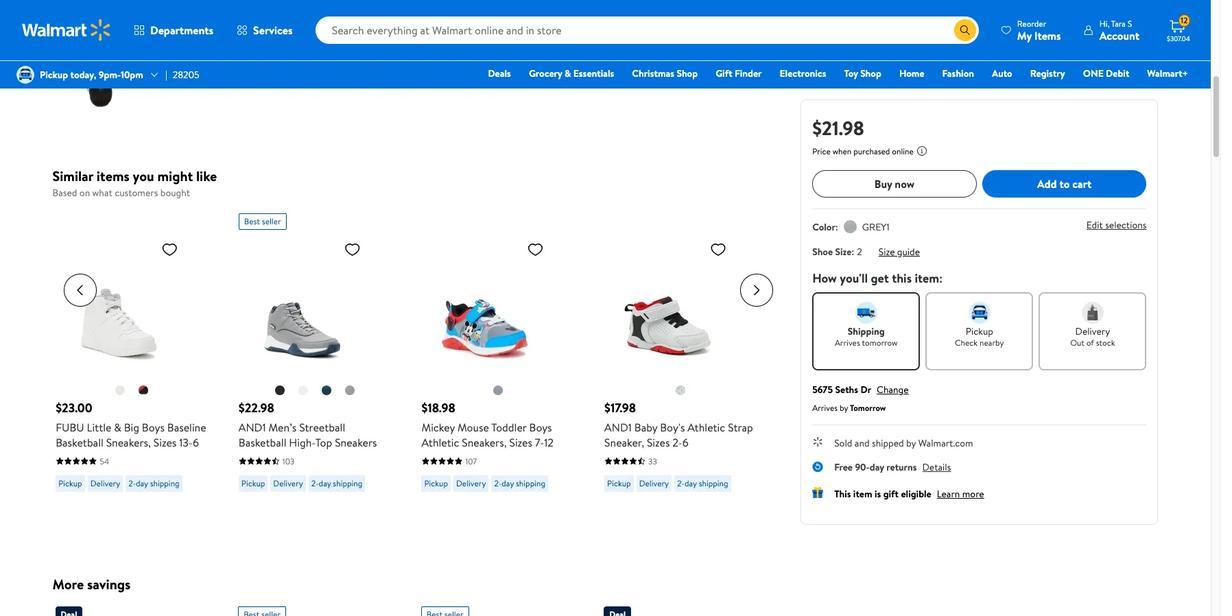 Task type: describe. For each thing, give the bounding box(es) containing it.
when
[[833, 146, 852, 157]]

hi, tara s account
[[1100, 18, 1140, 43]]

shipping for $23.00
[[150, 477, 180, 489]]

color
[[813, 220, 836, 234]]

gift
[[884, 487, 899, 501]]

gift finder
[[716, 67, 762, 80]]

returns
[[887, 461, 918, 474]]

2- for $23.00
[[128, 477, 136, 489]]

toddler
[[492, 420, 527, 435]]

1 white image from the left
[[115, 385, 126, 396]]

grocery & essentials link
[[523, 66, 621, 81]]

size guide button
[[879, 245, 921, 259]]

out
[[1071, 337, 1085, 349]]

change button
[[877, 383, 909, 397]]

1 horizontal spatial 12
[[1181, 15, 1189, 26]]

2
[[858, 245, 863, 259]]

delivery for $23.00
[[90, 477, 120, 489]]

free 90-day returns details
[[835, 461, 952, 474]]

essentials
[[574, 67, 615, 80]]

auto
[[993, 67, 1013, 80]]

best seller
[[244, 215, 281, 227]]

men's
[[269, 420, 297, 435]]

delivery inside delivery out of stock
[[1076, 325, 1111, 338]]

check
[[956, 337, 978, 349]]

purchased
[[854, 146, 891, 157]]

walmart+
[[1148, 67, 1189, 80]]

add to favorites list, and1 men's streetball basketball high-top sneakers image
[[344, 241, 361, 258]]

based
[[53, 186, 77, 200]]

toy shop link
[[839, 66, 888, 81]]

mickey mouse toddler boys athletic sneakers, sizes 7-12 image
[[422, 235, 549, 363]]

edit selections button
[[1087, 218, 1147, 232]]

$23.00
[[56, 399, 92, 416]]

& inside the $23.00 fubu little & big boys baseline basketball sneakers, sizes 13-6
[[114, 420, 121, 435]]

account
[[1100, 28, 1140, 43]]

1 horizontal spatial &
[[565, 67, 572, 80]]

how you'll get this item:
[[813, 270, 943, 287]]

tomorrow
[[851, 402, 887, 414]]

pickup inside pickup check nearby
[[966, 325, 994, 338]]

boys inside the $23.00 fubu little & big boys baseline basketball sneakers, sizes 13-6
[[142, 420, 165, 435]]

fashion
[[943, 67, 975, 80]]

like
[[196, 167, 217, 185]]

and1 baby boy's athletic strap sneaker, sizes 2-6 image
[[605, 235, 733, 363]]

shipping
[[848, 325, 885, 338]]

black image
[[275, 385, 286, 396]]

add to favorites list, mickey mouse toddler boys athletic sneakers, sizes 7-12 image
[[528, 241, 544, 258]]

$21.98
[[813, 115, 865, 141]]

baseline
[[167, 420, 206, 435]]

and
[[855, 437, 870, 450]]

christmas shop link
[[626, 66, 704, 81]]

gift finder link
[[710, 66, 769, 81]]

2-day shipping for $18.98
[[495, 477, 546, 489]]

5675 seths dr change arrives by tomorrow
[[813, 383, 909, 414]]

registry
[[1031, 67, 1066, 80]]

previous slide for similar items you might like list image
[[64, 274, 96, 307]]

1 size from the left
[[836, 245, 852, 259]]

color :
[[813, 220, 839, 234]]

2- for $18.98
[[495, 477, 502, 489]]

top
[[316, 435, 332, 450]]

shipping arrives tomorrow
[[835, 325, 898, 349]]

item
[[854, 487, 873, 501]]

add to favorites list, and1 baby boy's athletic strap sneaker, sizes 2-6 image
[[711, 241, 727, 258]]

items
[[97, 167, 130, 185]]

more savings
[[53, 575, 131, 594]]

might
[[158, 167, 193, 185]]

buy now
[[875, 176, 915, 191]]

debit
[[1107, 67, 1130, 80]]

product group containing $17.98
[[605, 208, 758, 534]]

shipping for $17.98
[[699, 477, 729, 489]]

is
[[875, 487, 882, 501]]

buy now button
[[813, 170, 977, 198]]

on
[[79, 186, 90, 200]]

boys inside $18.98 mickey mouse toddler boys athletic sneakers, sizes 7-12
[[530, 420, 552, 435]]

delivery out of stock
[[1071, 325, 1116, 349]]

12 inside $18.98 mickey mouse toddler boys athletic sneakers, sizes 7-12
[[544, 435, 554, 450]]

buy
[[875, 176, 893, 191]]

walmart+ link
[[1142, 66, 1195, 81]]

learn
[[938, 487, 961, 501]]

day down top
[[319, 477, 331, 489]]

product group containing $23.00
[[56, 208, 209, 534]]

delivery down 103
[[273, 477, 303, 489]]

and1 little & big boys strap basketball sneakers, sizes 13-6 - image 4 of 5 image
[[59, 0, 140, 23]]

add to cart button
[[983, 170, 1147, 198]]

sizes for $17.98
[[647, 435, 670, 450]]

items
[[1035, 28, 1062, 43]]

toy shop
[[845, 67, 882, 80]]

more
[[963, 487, 985, 501]]

s
[[1129, 18, 1133, 29]]

shop for christmas shop
[[677, 67, 698, 80]]

tara
[[1112, 18, 1127, 29]]

sneaker,
[[605, 435, 645, 450]]

price when purchased online
[[813, 146, 914, 157]]

now
[[895, 176, 915, 191]]

gifting made easy image
[[813, 487, 824, 498]]

walmart.com
[[919, 437, 974, 450]]

seths
[[836, 383, 859, 397]]

107
[[466, 455, 477, 467]]

product group containing $18.98
[[422, 208, 575, 534]]

guide
[[898, 245, 921, 259]]

basketball inside $22.98 and1 men's streetball basketball high-top sneakers
[[239, 435, 287, 450]]

christmas
[[633, 67, 675, 80]]

next slide for similar items you might like list image
[[741, 274, 774, 307]]

high-
[[289, 435, 316, 450]]

stock
[[1097, 337, 1116, 349]]

$22.98
[[239, 399, 274, 416]]

hi,
[[1100, 18, 1110, 29]]

6 inside $17.98 and1 baby boy's athletic strap sneaker, sizes 2-6
[[683, 435, 689, 450]]

strap
[[728, 420, 754, 435]]

arrives inside 5675 seths dr change arrives by tomorrow
[[813, 402, 838, 414]]



Task type: vqa. For each thing, say whether or not it's contained in the screenshot.
5503
no



Task type: locate. For each thing, give the bounding box(es) containing it.
shipping down the '7-'
[[516, 477, 546, 489]]

red image
[[138, 385, 149, 396]]

1 vertical spatial 12
[[544, 435, 554, 450]]

2 size from the left
[[879, 245, 896, 259]]

1 horizontal spatial :
[[852, 245, 855, 259]]

2 white image from the left
[[298, 385, 309, 396]]

boys
[[142, 420, 165, 435], [530, 420, 552, 435]]

delivery for $18.98
[[457, 477, 486, 489]]

7-
[[535, 435, 544, 450]]

gray image
[[493, 385, 504, 396]]

athletic right boy's
[[688, 420, 726, 435]]

&
[[565, 67, 572, 80], [114, 420, 121, 435]]

1 vertical spatial by
[[907, 437, 917, 450]]

$23.00 fubu little & big boys baseline basketball sneakers, sizes 13-6
[[56, 399, 206, 450]]

2- down top
[[312, 477, 319, 489]]

2- down big
[[128, 477, 136, 489]]

2 product group from the left
[[239, 208, 392, 534]]

add to favorites list, fubu little & big boys baseline basketball sneakers, sizes 13-6 image
[[161, 241, 178, 258]]

2 sneakers, from the left
[[462, 435, 507, 450]]

0 horizontal spatial by
[[840, 402, 849, 414]]

2 sizes from the left
[[510, 435, 533, 450]]

1 boys from the left
[[142, 420, 165, 435]]

more
[[53, 575, 84, 594]]

arrives
[[835, 337, 861, 349], [813, 402, 838, 414]]

0 horizontal spatial size
[[836, 245, 852, 259]]

1 sizes from the left
[[154, 435, 177, 450]]

2 6 from the left
[[683, 435, 689, 450]]

my
[[1018, 28, 1033, 43]]

3 shipping from the left
[[516, 477, 546, 489]]

2 boys from the left
[[530, 420, 552, 435]]

4 product group from the left
[[605, 208, 758, 534]]

3 product group from the left
[[422, 208, 575, 534]]

10pm
[[121, 68, 143, 82]]

1 horizontal spatial by
[[907, 437, 917, 450]]

registry link
[[1025, 66, 1072, 81]]

auto link
[[987, 66, 1019, 81]]

2-day shipping for $23.00
[[128, 477, 180, 489]]

sold and shipped by walmart.com
[[835, 437, 974, 450]]

2 and1 from the left
[[605, 420, 632, 435]]

mouse
[[458, 420, 489, 435]]

eligible
[[902, 487, 932, 501]]

this
[[835, 487, 852, 501]]

christmas shop
[[633, 67, 698, 80]]

Search search field
[[316, 16, 980, 44]]

sizes inside the $23.00 fubu little & big boys baseline basketball sneakers, sizes 13-6
[[154, 435, 177, 450]]

6 right baby
[[683, 435, 689, 450]]

sneakers, inside $18.98 mickey mouse toddler boys athletic sneakers, sizes 7-12
[[462, 435, 507, 450]]

shop inside christmas shop "link"
[[677, 67, 698, 80]]

33
[[649, 455, 658, 467]]

shop for toy shop
[[861, 67, 882, 80]]

arrives down 5675
[[813, 402, 838, 414]]

intent image for shipping image
[[856, 302, 878, 324]]

delivery down "33"
[[640, 477, 669, 489]]

shop
[[677, 67, 698, 80], [861, 67, 882, 80]]

0 horizontal spatial athletic
[[422, 435, 460, 450]]

home link
[[894, 66, 931, 81]]

3 sizes from the left
[[647, 435, 670, 450]]

and1 down $17.98
[[605, 420, 632, 435]]

delivery down 107
[[457, 477, 486, 489]]

6 inside the $23.00 fubu little & big boys baseline basketball sneakers, sizes 13-6
[[193, 435, 199, 450]]

0 horizontal spatial shop
[[677, 67, 698, 80]]

1 horizontal spatial size
[[879, 245, 896, 259]]

how
[[813, 270, 837, 287]]

and1 for $22.98
[[239, 420, 266, 435]]

delivery down the intent image for delivery
[[1076, 325, 1111, 338]]

2-day shipping down the '7-'
[[495, 477, 546, 489]]

0 horizontal spatial basketball
[[56, 435, 104, 450]]

: up shoe size : 2
[[836, 220, 839, 234]]

and1 down $22.98 at the bottom left
[[239, 420, 266, 435]]

5675
[[813, 383, 833, 397]]

$17.98
[[605, 399, 636, 416]]

1 shipping from the left
[[150, 477, 180, 489]]

2 2-day shipping from the left
[[312, 477, 363, 489]]

$18.98
[[422, 399, 456, 416]]

2 shop from the left
[[861, 67, 882, 80]]

2-day shipping down top
[[312, 477, 363, 489]]

customers
[[115, 186, 158, 200]]

and1 inside $17.98 and1 baby boy's athletic strap sneaker, sizes 2-6
[[605, 420, 632, 435]]

0 vertical spatial :
[[836, 220, 839, 234]]

today,
[[70, 68, 96, 82]]

fashion link
[[937, 66, 981, 81]]

0 horizontal spatial sizes
[[154, 435, 177, 450]]

$22.98 and1 men's streetball basketball high-top sneakers
[[239, 399, 377, 450]]

of
[[1087, 337, 1095, 349]]

online
[[893, 146, 914, 157]]

item:
[[915, 270, 943, 287]]

you
[[133, 167, 154, 185]]

1 horizontal spatial boys
[[530, 420, 552, 435]]

0 vertical spatial &
[[565, 67, 572, 80]]

2 horizontal spatial white image
[[676, 385, 687, 396]]

arrives left tomorrow
[[835, 337, 861, 349]]

fubu
[[56, 420, 84, 435]]

shipping down 13-
[[150, 477, 180, 489]]

1 sneakers, from the left
[[106, 435, 151, 450]]

2-day shipping down $17.98 and1 baby boy's athletic strap sneaker, sizes 2-6
[[678, 477, 729, 489]]

day down boy's
[[685, 477, 697, 489]]

departments button
[[122, 14, 225, 47]]

& left big
[[114, 420, 121, 435]]

and1 men's streetball basketball high-top sneakers image
[[239, 235, 366, 363]]

shipping for $18.98
[[516, 477, 546, 489]]

similar items you might like based on what customers bought
[[53, 167, 217, 200]]

shipping down 'strap'
[[699, 477, 729, 489]]

2 basketball from the left
[[239, 435, 287, 450]]

day for $23.00
[[136, 477, 148, 489]]

boy's
[[661, 420, 685, 435]]

product group containing $22.98
[[239, 208, 392, 534]]

size left 2
[[836, 245, 852, 259]]

this item is gift eligible learn more
[[835, 487, 985, 501]]

1 and1 from the left
[[239, 420, 266, 435]]

and1 little & big boys strap basketball sneakers, sizes 13-6 - image 5 of 5 image
[[59, 31, 140, 111]]

gift
[[716, 67, 733, 80]]

details
[[923, 461, 952, 474]]

white image left red image
[[115, 385, 126, 396]]

similar
[[53, 167, 93, 185]]

by down seths
[[840, 402, 849, 414]]

shop right christmas
[[677, 67, 698, 80]]

edit selections
[[1087, 218, 1147, 232]]

1 horizontal spatial 6
[[683, 435, 689, 450]]

athletic inside $17.98 and1 baby boy's athletic strap sneaker, sizes 2-6
[[688, 420, 726, 435]]

basketball up 103
[[239, 435, 287, 450]]

sizes left 13-
[[154, 435, 177, 450]]

add
[[1038, 176, 1058, 191]]

$17.98 and1 baby boy's athletic strap sneaker, sizes 2-6
[[605, 399, 754, 450]]

shop inside toy shop link
[[861, 67, 882, 80]]

3 white image from the left
[[676, 385, 687, 396]]

2-day shipping down 13-
[[128, 477, 180, 489]]

9pm-
[[99, 68, 121, 82]]

gray image
[[345, 385, 356, 396]]

and1 inside $22.98 and1 men's streetball basketball high-top sneakers
[[239, 420, 266, 435]]

edit
[[1087, 218, 1104, 232]]

1 horizontal spatial sneakers,
[[462, 435, 507, 450]]

selections
[[1106, 218, 1147, 232]]

2- right baby
[[673, 435, 683, 450]]

white image right black icon
[[298, 385, 309, 396]]

basketball up 54
[[56, 435, 104, 450]]

2 horizontal spatial sizes
[[647, 435, 670, 450]]

2- for $17.98
[[678, 477, 685, 489]]

savings
[[87, 575, 131, 594]]

day left returns
[[870, 461, 885, 474]]

grocery & essentials
[[529, 67, 615, 80]]

2-day shipping for $17.98
[[678, 477, 729, 489]]

1 horizontal spatial and1
[[605, 420, 632, 435]]

basketball inside the $23.00 fubu little & big boys baseline basketball sneakers, sizes 13-6
[[56, 435, 104, 450]]

1 horizontal spatial sizes
[[510, 435, 533, 450]]

0 horizontal spatial white image
[[115, 385, 126, 396]]

12 up $307.04
[[1181, 15, 1189, 26]]

2- down toddler
[[495, 477, 502, 489]]

13-
[[179, 435, 193, 450]]

1 horizontal spatial shop
[[861, 67, 882, 80]]

0 horizontal spatial boys
[[142, 420, 165, 435]]

baby
[[635, 420, 658, 435]]

boys right big
[[142, 420, 165, 435]]

day down big
[[136, 477, 148, 489]]

sizes
[[154, 435, 177, 450], [510, 435, 533, 450], [647, 435, 670, 450]]

1 horizontal spatial white image
[[298, 385, 309, 396]]

search icon image
[[960, 25, 971, 36]]

4 shipping from the left
[[699, 477, 729, 489]]

& right grocery
[[565, 67, 572, 80]]

nearby
[[980, 337, 1005, 349]]

1 vertical spatial :
[[852, 245, 855, 259]]

0 vertical spatial 12
[[1181, 15, 1189, 26]]

2- down boy's
[[678, 477, 685, 489]]

2-day shipping
[[128, 477, 180, 489], [312, 477, 363, 489], [495, 477, 546, 489], [678, 477, 729, 489]]

by
[[840, 402, 849, 414], [907, 437, 917, 450]]

sneakers, up 54
[[106, 435, 151, 450]]

you'll
[[840, 270, 869, 287]]

fubu little & big boys baseline basketball sneakers, sizes 13-6 image
[[56, 235, 183, 363]]

day for $18.98
[[502, 477, 514, 489]]

walmart image
[[22, 19, 111, 41]]

athletic down $18.98
[[422, 435, 460, 450]]

sizes up "33"
[[647, 435, 670, 450]]

1 product group from the left
[[56, 208, 209, 534]]

one
[[1084, 67, 1104, 80]]

size guide
[[879, 245, 921, 259]]

shop right toy
[[861, 67, 882, 80]]

1 2-day shipping from the left
[[128, 477, 180, 489]]

0 horizontal spatial 6
[[193, 435, 199, 450]]

0 horizontal spatial :
[[836, 220, 839, 234]]

cart
[[1073, 176, 1092, 191]]

little
[[87, 420, 112, 435]]

boys right toddler
[[530, 420, 552, 435]]

sizes for $18.98
[[510, 435, 533, 450]]

day down toddler
[[502, 477, 514, 489]]

2 shipping from the left
[[333, 477, 363, 489]]

0 horizontal spatial sneakers,
[[106, 435, 151, 450]]

Walmart Site-Wide search field
[[316, 16, 980, 44]]

sneakers, up 107
[[462, 435, 507, 450]]

sizes inside $18.98 mickey mouse toddler boys athletic sneakers, sizes 7-12
[[510, 435, 533, 450]]

6 right big
[[193, 435, 199, 450]]

white image
[[115, 385, 126, 396], [298, 385, 309, 396], [676, 385, 687, 396]]

0 vertical spatial arrives
[[835, 337, 861, 349]]

sneakers, inside the $23.00 fubu little & big boys baseline basketball sneakers, sizes 13-6
[[106, 435, 151, 450]]

intent image for pickup image
[[969, 302, 991, 324]]

|
[[165, 68, 167, 82]]

2- inside $17.98 and1 baby boy's athletic strap sneaker, sizes 2-6
[[673, 435, 683, 450]]

blue image
[[321, 385, 332, 396]]

intent image for delivery image
[[1083, 302, 1105, 324]]

0 horizontal spatial &
[[114, 420, 121, 435]]

| 28205
[[165, 68, 199, 82]]

by inside 5675 seths dr change arrives by tomorrow
[[840, 402, 849, 414]]

and1 for $17.98
[[605, 420, 632, 435]]

2-
[[673, 435, 683, 450], [128, 477, 136, 489], [312, 477, 319, 489], [495, 477, 502, 489], [678, 477, 685, 489]]

4 2-day shipping from the left
[[678, 477, 729, 489]]

grocery
[[529, 67, 563, 80]]

delivery down 54
[[90, 477, 120, 489]]

1 vertical spatial arrives
[[813, 402, 838, 414]]

: left 2
[[852, 245, 855, 259]]

product group
[[56, 208, 209, 534], [239, 208, 392, 534], [422, 208, 575, 534], [605, 208, 758, 534]]

103
[[283, 455, 295, 467]]

what
[[92, 186, 112, 200]]

$307.04
[[1168, 34, 1191, 43]]

pickup check nearby
[[956, 325, 1005, 349]]

0 horizontal spatial and1
[[239, 420, 266, 435]]

1 horizontal spatial basketball
[[239, 435, 287, 450]]

deals
[[488, 67, 511, 80]]

 image
[[16, 66, 34, 84]]

1 shop from the left
[[677, 67, 698, 80]]

12 right toddler
[[544, 435, 554, 450]]

finder
[[735, 67, 762, 80]]

sizes left the '7-'
[[510, 435, 533, 450]]

arrives inside shipping arrives tomorrow
[[835, 337, 861, 349]]

1 6 from the left
[[193, 435, 199, 450]]

0 horizontal spatial 12
[[544, 435, 554, 450]]

6
[[193, 435, 199, 450], [683, 435, 689, 450]]

delivery for $17.98
[[640, 477, 669, 489]]

0 vertical spatial by
[[840, 402, 849, 414]]

1 basketball from the left
[[56, 435, 104, 450]]

size
[[836, 245, 852, 259], [879, 245, 896, 259]]

day for $17.98
[[685, 477, 697, 489]]

add to cart
[[1038, 176, 1092, 191]]

3 2-day shipping from the left
[[495, 477, 546, 489]]

services
[[253, 23, 293, 38]]

sneakers,
[[106, 435, 151, 450], [462, 435, 507, 450]]

shoe
[[813, 245, 834, 259]]

size left guide
[[879, 245, 896, 259]]

by right the shipped
[[907, 437, 917, 450]]

dr
[[861, 383, 872, 397]]

sizes inside $17.98 and1 baby boy's athletic strap sneaker, sizes 2-6
[[647, 435, 670, 450]]

shipping down sneakers
[[333, 477, 363, 489]]

white image up $17.98 and1 baby boy's athletic strap sneaker, sizes 2-6
[[676, 385, 687, 396]]

1 vertical spatial &
[[114, 420, 121, 435]]

athletic inside $18.98 mickey mouse toddler boys athletic sneakers, sizes 7-12
[[422, 435, 460, 450]]

legal information image
[[917, 146, 928, 157]]

1 horizontal spatial athletic
[[688, 420, 726, 435]]

seller
[[262, 215, 281, 227]]

details button
[[923, 461, 952, 474]]

shoe size : 2
[[813, 245, 863, 259]]



